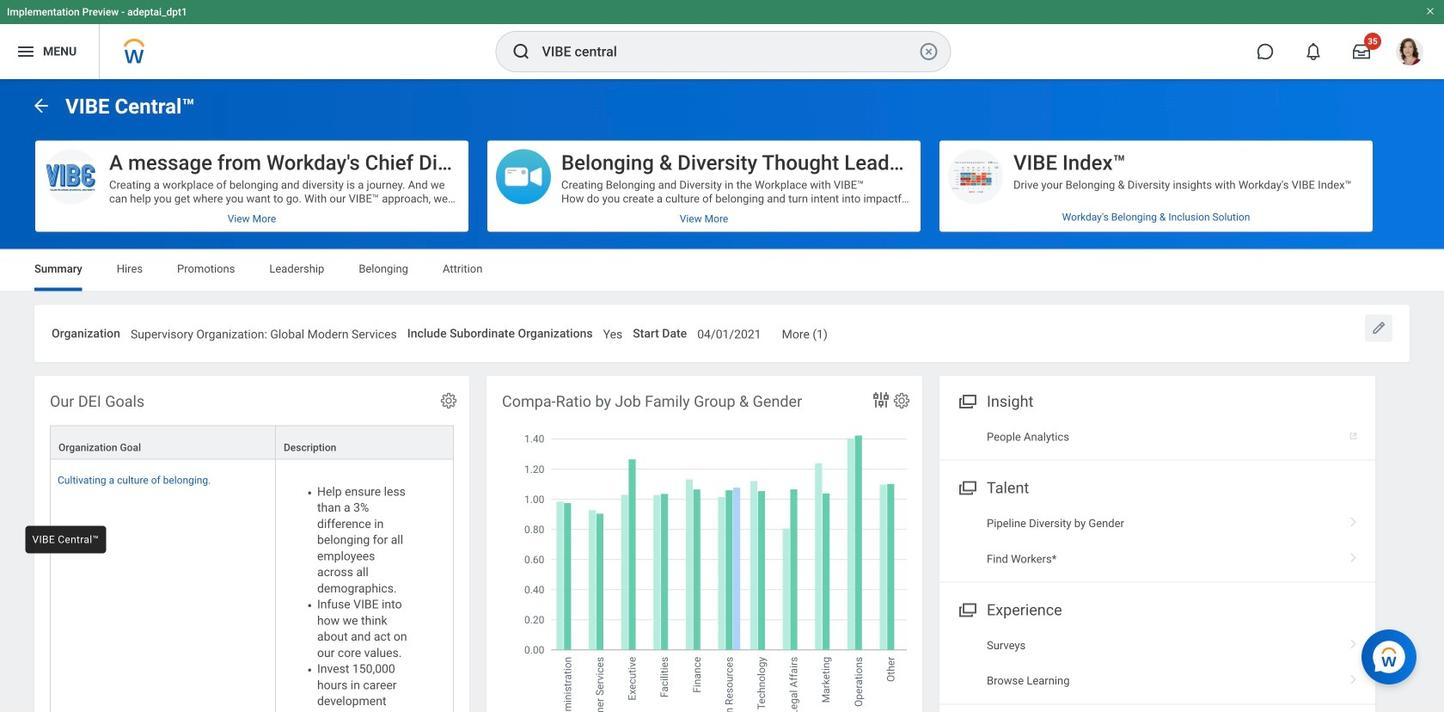 Task type: vqa. For each thing, say whether or not it's contained in the screenshot.
notifications large image
yes



Task type: locate. For each thing, give the bounding box(es) containing it.
None text field
[[131, 317, 397, 347]]

chevron right image
[[1343, 546, 1366, 563], [1343, 633, 1366, 650], [1343, 668, 1366, 686]]

list
[[940, 506, 1376, 577], [940, 628, 1376, 699]]

menu group image
[[955, 475, 979, 499], [955, 597, 979, 621]]

0 vertical spatial menu group image
[[955, 475, 979, 499]]

search image
[[511, 41, 532, 62]]

0 vertical spatial list
[[940, 506, 1376, 577]]

2 list from the top
[[940, 628, 1376, 699]]

2 chevron right image from the top
[[1343, 633, 1366, 650]]

1 list from the top
[[940, 506, 1376, 577]]

1 vertical spatial menu group image
[[955, 597, 979, 621]]

compa-ratio by job family group & gender element
[[487, 376, 923, 712]]

inbox large image
[[1354, 43, 1371, 60]]

2 menu group image from the top
[[955, 597, 979, 621]]

our dei goals element
[[34, 376, 470, 712]]

1 vertical spatial list
[[940, 628, 1376, 699]]

None text field
[[603, 317, 623, 347], [698, 317, 762, 347], [782, 317, 828, 347], [603, 317, 623, 347], [698, 317, 762, 347], [782, 317, 828, 347]]

row
[[50, 425, 454, 459], [50, 459, 454, 712]]

tab list
[[17, 250, 1427, 291]]

edit image
[[1371, 319, 1388, 337]]

0 vertical spatial chevron right image
[[1343, 546, 1366, 563]]

notifications large image
[[1305, 43, 1323, 60]]

banner
[[0, 0, 1445, 79]]

configure compa-ratio by job family group & gender image
[[893, 391, 912, 410]]

1 vertical spatial chevron right image
[[1343, 633, 1366, 650]]

1 menu group image from the top
[[955, 475, 979, 499]]

profile logan mcneil image
[[1397, 38, 1424, 69]]

3 chevron right image from the top
[[1343, 668, 1366, 686]]

2 vertical spatial chevron right image
[[1343, 668, 1366, 686]]

menu group image
[[955, 389, 979, 412]]

x circle image
[[919, 41, 939, 62]]

main content
[[0, 79, 1445, 712]]



Task type: describe. For each thing, give the bounding box(es) containing it.
menu group image for second 'list' from the bottom of the page
[[955, 475, 979, 499]]

ext link image
[[1348, 424, 1366, 441]]

1 chevron right image from the top
[[1343, 546, 1366, 563]]

justify image
[[15, 41, 36, 62]]

configure and view chart data image
[[871, 390, 892, 410]]

close environment banner image
[[1426, 6, 1436, 16]]

menu group image for 1st 'list' from the bottom of the page
[[955, 597, 979, 621]]

Search Workday  search field
[[542, 33, 915, 71]]

2 row from the top
[[50, 459, 454, 712]]

configure our dei goals image
[[439, 391, 458, 410]]

previous page image
[[31, 95, 52, 116]]

1 row from the top
[[50, 425, 454, 459]]

chevron right image
[[1343, 511, 1366, 528]]



